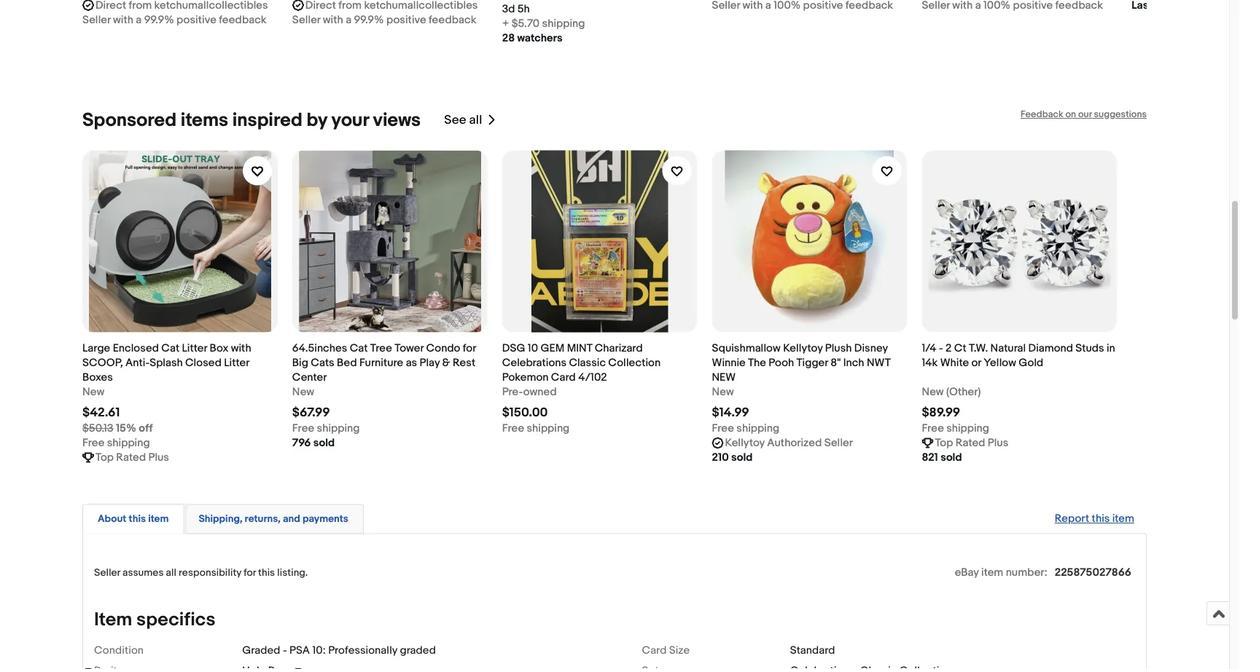 Task type: locate. For each thing, give the bounding box(es) containing it.
report this item link
[[1047, 506, 1142, 533]]

1 vertical spatial all
[[166, 567, 176, 580]]

1 horizontal spatial this
[[258, 567, 275, 580]]

Free shipping text field
[[292, 422, 360, 436], [502, 422, 570, 436], [82, 436, 150, 451]]

2 horizontal spatial sold
[[941, 452, 962, 465]]

card up owned on the left bottom of page
[[551, 371, 576, 385]]

1 horizontal spatial free shipping text field
[[922, 422, 989, 436]]

2 feedback from the left
[[429, 13, 476, 26]]

inch
[[843, 357, 864, 370]]

1 vertical spatial plus
[[148, 452, 169, 465]]

1 feedback from the left
[[219, 13, 267, 26]]

1 vertical spatial top
[[96, 452, 114, 465]]

0 horizontal spatial rated
[[116, 452, 146, 465]]

0 horizontal spatial for
[[244, 567, 256, 580]]

top rated plus up 821 sold text box
[[935, 437, 1008, 450]]

report
[[1055, 513, 1089, 526]]

Seller with a 99.9% positive feedback text field
[[82, 12, 267, 27]]

charizard
[[595, 342, 643, 355]]

Seller with a 99.9% positive feedback text field
[[292, 12, 476, 27]]

shipping inside dsg 10 gem mint charizard celebrations classic collection pokemon card 4/102 pre-owned $150.00 free shipping
[[527, 423, 570, 436]]

1 horizontal spatial seller with a 99.9% positive feedback
[[292, 13, 476, 26]]

0 vertical spatial plus
[[988, 437, 1008, 450]]

previous price $50.13 15% off text field
[[82, 422, 153, 436]]

- left psa
[[283, 645, 287, 658]]

rest
[[453, 357, 475, 370]]

kellytoy up "210 sold"
[[725, 437, 765, 450]]

$150.00
[[502, 405, 548, 421]]

1 free shipping text field from the left
[[712, 422, 779, 436]]

squishmallow
[[712, 342, 781, 355]]

this left listing.
[[258, 567, 275, 580]]

1 horizontal spatial -
[[939, 342, 943, 355]]

0 horizontal spatial cat
[[161, 342, 179, 355]]

0 horizontal spatial seller with a 99.9% positive feedback link
[[82, 0, 278, 27]]

free inside 64.5inches cat tree tower condo for big cats bed furniture as play & rest center new $67.99 free shipping 796 sold
[[292, 423, 314, 436]]

8"
[[831, 357, 841, 370]]

4/102
[[578, 371, 607, 385]]

free shipping text field for $150.00
[[502, 422, 570, 436]]

plus down the new (other) $89.99 free shipping
[[988, 437, 1008, 450]]

0 horizontal spatial feedback
[[219, 13, 267, 26]]

1 horizontal spatial for
[[463, 342, 476, 355]]

1 vertical spatial kellytoy
[[725, 437, 765, 450]]

Free shipping text field
[[712, 422, 779, 436], [922, 422, 989, 436]]

- for psa
[[283, 645, 287, 658]]

1 seller with a 99.9% positive feedback from the left
[[82, 13, 267, 26]]

1 horizontal spatial new text field
[[292, 385, 314, 400]]

sold
[[313, 437, 335, 450], [731, 452, 753, 465], [941, 452, 962, 465]]

sold inside 64.5inches cat tree tower condo for big cats bed furniture as play & rest center new $67.99 free shipping 796 sold
[[313, 437, 335, 450]]

0 horizontal spatial this
[[129, 514, 146, 526]]

rated
[[956, 437, 985, 450], [116, 452, 146, 465]]

free shipping text field down $150.00
[[502, 422, 570, 436]]

1 horizontal spatial feedback
[[429, 13, 476, 26]]

cats
[[311, 357, 334, 370]]

1 99.9% from the left
[[144, 13, 174, 26]]

free shipping text field down $67.99
[[292, 422, 360, 436]]

1 a from the left
[[136, 13, 142, 26]]

card left the size
[[642, 645, 667, 658]]

2 horizontal spatial free shipping text field
[[502, 422, 570, 436]]

free shipping text field down the $14.99
[[712, 422, 779, 436]]

plus down off
[[148, 452, 169, 465]]

boxes
[[82, 371, 113, 385]]

disney
[[854, 342, 888, 355]]

1 new from the left
[[82, 386, 104, 399]]

4 new from the left
[[922, 386, 944, 399]]

2 free shipping text field from the left
[[922, 422, 989, 436]]

3d 5h text field
[[502, 2, 530, 16]]

1 horizontal spatial sold
[[731, 452, 753, 465]]

for right responsibility at the bottom left
[[244, 567, 256, 580]]

sold for $89.99
[[941, 452, 962, 465]]

litter down the box
[[224, 357, 249, 370]]

0 horizontal spatial top
[[96, 452, 114, 465]]

this inside button
[[129, 514, 146, 526]]

suggestions
[[1094, 109, 1147, 120]]

seller with a 99.9% positive feedback for seller with a 99.9% positive feedback text box
[[292, 13, 476, 26]]

0 vertical spatial -
[[939, 342, 943, 355]]

1 vertical spatial -
[[283, 645, 287, 658]]

sold inside text field
[[731, 452, 753, 465]]

0 vertical spatial top rated plus
[[935, 437, 1008, 450]]

1 horizontal spatial 99.9%
[[354, 13, 384, 26]]

1 positive from the left
[[177, 13, 216, 26]]

Top Rated Plus text field
[[935, 436, 1008, 451], [96, 451, 169, 466]]

2 99.9% from the left
[[354, 13, 384, 26]]

0 horizontal spatial new text field
[[82, 385, 104, 400]]

rated down the 15%
[[116, 452, 146, 465]]

2 horizontal spatial item
[[1112, 513, 1134, 526]]

item specifics
[[94, 609, 215, 632]]

0 horizontal spatial item
[[148, 514, 169, 526]]

new down boxes
[[82, 386, 104, 399]]

top up 821 sold text box
[[935, 437, 953, 450]]

new down new
[[712, 386, 734, 399]]

shipping down $89.99
[[946, 423, 989, 436]]

feedback inside text field
[[219, 13, 267, 26]]

new inside large enclosed cat litter box with scoop, anti-splash closed litter boxes new $42.61 $50.13 15% off free shipping
[[82, 386, 104, 399]]

free down the $14.99
[[712, 423, 734, 436]]

a
[[136, 13, 142, 26], [346, 13, 352, 26]]

cat up 'bed'
[[350, 342, 368, 355]]

0 horizontal spatial card
[[551, 371, 576, 385]]

this for about
[[129, 514, 146, 526]]

item
[[1112, 513, 1134, 526], [148, 514, 169, 526], [981, 567, 1003, 580]]

all right see on the left of page
[[469, 113, 482, 128]]

$89.99 text field
[[922, 405, 960, 421]]

about
[[98, 514, 126, 526]]

new down center
[[292, 386, 314, 399]]

box
[[210, 342, 228, 355]]

0 horizontal spatial plus
[[148, 452, 169, 465]]

0 horizontal spatial a
[[136, 13, 142, 26]]

new text field for $67.99
[[292, 385, 314, 400]]

1 vertical spatial for
[[244, 567, 256, 580]]

splash
[[150, 357, 183, 370]]

2 cat from the left
[[350, 342, 368, 355]]

card
[[551, 371, 576, 385], [642, 645, 667, 658]]

free down $89.99
[[922, 423, 944, 436]]

0 horizontal spatial -
[[283, 645, 287, 658]]

0 vertical spatial top
[[935, 437, 953, 450]]

item for report this item
[[1112, 513, 1134, 526]]

rated up 821 sold text box
[[956, 437, 985, 450]]

0 vertical spatial for
[[463, 342, 476, 355]]

free
[[292, 423, 314, 436], [502, 423, 524, 436], [712, 423, 734, 436], [922, 423, 944, 436], [82, 437, 105, 450]]

1/4
[[922, 342, 936, 355]]

classic
[[569, 357, 606, 370]]

0 horizontal spatial litter
[[182, 342, 207, 355]]

free shipping text field down the 15%
[[82, 436, 150, 451]]

large enclosed cat litter box with scoop, anti-splash closed litter boxes new $42.61 $50.13 15% off free shipping
[[82, 342, 251, 450]]

New text field
[[82, 385, 104, 400], [292, 385, 314, 400]]

0 horizontal spatial with
[[113, 13, 133, 26]]

shipping inside squishmallow kellytoy plush disney winnie the pooh tigger 8" inch nwt new new $14.99 free shipping
[[737, 423, 779, 436]]

shipping inside the new (other) $89.99 free shipping
[[946, 423, 989, 436]]

2 new text field from the left
[[292, 385, 314, 400]]

0 horizontal spatial kellytoy
[[725, 437, 765, 450]]

ebay item number: 225875027866
[[955, 567, 1131, 580]]

item right the report
[[1112, 513, 1134, 526]]

10
[[528, 342, 538, 355]]

a inside text field
[[136, 13, 142, 26]]

for
[[463, 342, 476, 355], [244, 567, 256, 580]]

free up 796
[[292, 423, 314, 436]]

top rated plus text field down the 15%
[[96, 451, 169, 466]]

$67.99 text field
[[292, 405, 330, 421]]

with inside text field
[[113, 13, 133, 26]]

1 horizontal spatial with
[[231, 342, 251, 355]]

1 vertical spatial rated
[[116, 452, 146, 465]]

shipping down the 15%
[[107, 437, 150, 450]]

new
[[712, 371, 736, 385]]

99.9%
[[144, 13, 174, 26], [354, 13, 384, 26]]

shipping down $150.00
[[527, 423, 570, 436]]

owned
[[523, 386, 557, 399]]

seller
[[82, 13, 111, 26], [292, 13, 320, 26], [824, 437, 853, 450], [94, 567, 120, 580]]

top down $50.13
[[96, 452, 114, 465]]

feedback for seller with a 99.9% positive feedback text field
[[219, 13, 267, 26]]

kellytoy
[[783, 342, 823, 355], [725, 437, 765, 450]]

with
[[113, 13, 133, 26], [323, 13, 343, 26], [231, 342, 251, 355]]

210 sold text field
[[712, 451, 753, 466]]

for up rest
[[463, 342, 476, 355]]

0 horizontal spatial all
[[166, 567, 176, 580]]

for inside 64.5inches cat tree tower condo for big cats bed furniture as play & rest center new $67.99 free shipping 796 sold
[[463, 342, 476, 355]]

None text field
[[96, 0, 268, 12], [922, 0, 1103, 12], [96, 0, 268, 12], [922, 0, 1103, 12]]

cat up splash
[[161, 342, 179, 355]]

kellytoy up tigger
[[783, 342, 823, 355]]

item right ebay
[[981, 567, 1003, 580]]

item right about
[[148, 514, 169, 526]]

positive inside text box
[[386, 13, 426, 26]]

1 vertical spatial top rated plus
[[96, 452, 169, 465]]

&
[[442, 357, 450, 370]]

litter up closed at bottom
[[182, 342, 207, 355]]

2 new from the left
[[292, 386, 314, 399]]

2 horizontal spatial with
[[323, 13, 343, 26]]

plus for top rated plus "text box" to the right
[[988, 437, 1008, 450]]

1 horizontal spatial rated
[[956, 437, 985, 450]]

new text field for $42.61
[[82, 385, 104, 400]]

in
[[1107, 342, 1115, 355]]

specifics
[[136, 609, 215, 632]]

feedback for seller with a 99.9% positive feedback text box
[[429, 13, 476, 26]]

tree
[[370, 342, 392, 355]]

2 horizontal spatial this
[[1092, 513, 1110, 526]]

sold right 210
[[731, 452, 753, 465]]

tab list
[[82, 502, 1147, 535]]

15%
[[116, 423, 136, 436]]

2 positive from the left
[[386, 13, 426, 26]]

the
[[748, 357, 766, 370]]

sold right 796
[[313, 437, 335, 450]]

litter
[[182, 342, 207, 355], [224, 357, 249, 370]]

1 horizontal spatial plus
[[988, 437, 1008, 450]]

sold inside text box
[[941, 452, 962, 465]]

condo
[[426, 342, 460, 355]]

1 horizontal spatial kellytoy
[[783, 342, 823, 355]]

sold for $14.99
[[731, 452, 753, 465]]

1 horizontal spatial cat
[[350, 342, 368, 355]]

gold
[[1019, 357, 1043, 370]]

condition
[[94, 645, 144, 658]]

this right the report
[[1092, 513, 1110, 526]]

graded
[[242, 645, 280, 658]]

free inside squishmallow kellytoy plush disney winnie the pooh tigger 8" inch nwt new new $14.99 free shipping
[[712, 423, 734, 436]]

14k
[[922, 357, 938, 370]]

0 vertical spatial all
[[469, 113, 482, 128]]

0 vertical spatial kellytoy
[[783, 342, 823, 355]]

2 seller with a 99.9% positive feedback link from the left
[[292, 0, 488, 27]]

1 horizontal spatial seller with a 99.9% positive feedback link
[[292, 0, 488, 27]]

payments
[[302, 514, 348, 526]]

report this item
[[1055, 513, 1134, 526]]

pokemon
[[502, 371, 549, 385]]

squishmallow kellytoy plush disney winnie the pooh tigger 8" inch nwt new new $14.99 free shipping
[[712, 342, 891, 436]]

watchers
[[517, 32, 562, 45]]

celebrations
[[502, 357, 567, 370]]

cat inside 64.5inches cat tree tower condo for big cats bed furniture as play & rest center new $67.99 free shipping 796 sold
[[350, 342, 368, 355]]

2 a from the left
[[346, 13, 352, 26]]

821 sold
[[922, 452, 962, 465]]

seller inside text box
[[292, 13, 320, 26]]

None text field
[[305, 0, 478, 12], [712, 0, 893, 12], [1132, 0, 1174, 12], [305, 0, 478, 12], [712, 0, 893, 12], [1132, 0, 1174, 12]]

99.9% inside text box
[[354, 13, 384, 26]]

positive
[[177, 13, 216, 26], [386, 13, 426, 26]]

1 horizontal spatial a
[[346, 13, 352, 26]]

shipping up 796 sold text field
[[317, 423, 360, 436]]

all
[[469, 113, 482, 128], [166, 567, 176, 580]]

assumes
[[122, 567, 164, 580]]

0 horizontal spatial 99.9%
[[144, 13, 174, 26]]

seller with a 99.9% positive feedback
[[82, 13, 267, 26], [292, 13, 476, 26]]

99.9% inside text field
[[144, 13, 174, 26]]

796 sold text field
[[292, 436, 335, 451]]

top rated plus down the 15%
[[96, 452, 169, 465]]

1 new text field from the left
[[82, 385, 104, 400]]

feedback on our suggestions link
[[1021, 109, 1147, 120]]

authorized
[[767, 437, 822, 450]]

free shipping text field for $14.99
[[712, 422, 779, 436]]

new text field down boxes
[[82, 385, 104, 400]]

2
[[946, 342, 952, 355]]

0 horizontal spatial top rated plus
[[96, 452, 169, 465]]

all right the assumes
[[166, 567, 176, 580]]

1 cat from the left
[[161, 342, 179, 355]]

1 horizontal spatial card
[[642, 645, 667, 658]]

Kellytoy Authorized Seller text field
[[725, 436, 853, 451]]

- left 2
[[939, 342, 943, 355]]

3d
[[502, 3, 515, 16]]

0 horizontal spatial positive
[[177, 13, 216, 26]]

feedback on our suggestions
[[1021, 109, 1147, 120]]

0 horizontal spatial seller with a 99.9% positive feedback
[[82, 13, 267, 26]]

1 horizontal spatial top rated plus text field
[[935, 436, 1008, 451]]

new (other) $89.99 free shipping
[[922, 386, 989, 436]]

1 horizontal spatial top
[[935, 437, 953, 450]]

1 horizontal spatial all
[[469, 113, 482, 128]]

821
[[922, 452, 938, 465]]

3 new from the left
[[712, 386, 734, 399]]

with inside text box
[[323, 13, 343, 26]]

free down $150.00
[[502, 423, 524, 436]]

sold right 821
[[941, 452, 962, 465]]

top rated plus text field up 821 sold
[[935, 436, 1008, 451]]

free down $50.13
[[82, 437, 105, 450]]

$42.61 text field
[[82, 405, 120, 421]]

1 vertical spatial litter
[[224, 357, 249, 370]]

on
[[1065, 109, 1076, 120]]

0 horizontal spatial free shipping text field
[[712, 422, 779, 436]]

shipping up watchers
[[542, 17, 585, 30]]

new text field down center
[[292, 385, 314, 400]]

items
[[181, 109, 228, 132]]

feedback inside text box
[[429, 13, 476, 26]]

- inside 1/4 - 2 ct t.w. natural diamond studs in 14k white or yellow gold
[[939, 342, 943, 355]]

free shipping text field down $89.99
[[922, 422, 989, 436]]

positive inside text field
[[177, 13, 216, 26]]

graded
[[400, 645, 436, 658]]

kellytoy inside squishmallow kellytoy plush disney winnie the pooh tigger 8" inch nwt new new $14.99 free shipping
[[783, 342, 823, 355]]

shipping down the $14.99
[[737, 423, 779, 436]]

0 vertical spatial rated
[[956, 437, 985, 450]]

1 horizontal spatial free shipping text field
[[292, 422, 360, 436]]

anti-
[[125, 357, 150, 370]]

positive for seller with a 99.9% positive feedback text box
[[386, 13, 426, 26]]

see all
[[444, 113, 482, 128]]

a for first seller with a 99.9% positive feedback link from right
[[346, 13, 352, 26]]

new up $89.99 text field
[[922, 386, 944, 399]]

top
[[935, 437, 953, 450], [96, 452, 114, 465]]

winnie
[[712, 357, 746, 370]]

item inside button
[[148, 514, 169, 526]]

mint
[[567, 342, 592, 355]]

(other)
[[946, 386, 981, 399]]

this right about
[[129, 514, 146, 526]]

0 horizontal spatial sold
[[313, 437, 335, 450]]

2 seller with a 99.9% positive feedback from the left
[[292, 13, 476, 26]]

99.9% for seller with a 99.9% positive feedback text box
[[354, 13, 384, 26]]

1 horizontal spatial positive
[[386, 13, 426, 26]]

free inside dsg 10 gem mint charizard celebrations classic collection pokemon card 4/102 pre-owned $150.00 free shipping
[[502, 423, 524, 436]]

0 vertical spatial card
[[551, 371, 576, 385]]

shipping
[[542, 17, 585, 30], [317, 423, 360, 436], [527, 423, 570, 436], [737, 423, 779, 436], [946, 423, 989, 436], [107, 437, 150, 450]]

with for seller with a 99.9% positive feedback text box
[[323, 13, 343, 26]]

a inside text box
[[346, 13, 352, 26]]



Task type: vqa. For each thing, say whether or not it's contained in the screenshot.
the leftmost -
yes



Task type: describe. For each thing, give the bounding box(es) containing it.
by
[[307, 109, 327, 132]]

shipping inside 64.5inches cat tree tower condo for big cats bed furniture as play & rest center new $67.99 free shipping 796 sold
[[317, 423, 360, 436]]

shipping, returns, and payments
[[199, 514, 348, 526]]

plush
[[825, 342, 852, 355]]

center
[[292, 371, 327, 385]]

dsg 10 gem mint charizard celebrations classic collection pokemon card 4/102 pre-owned $150.00 free shipping
[[502, 342, 661, 436]]

tower
[[395, 342, 424, 355]]

0 vertical spatial litter
[[182, 342, 207, 355]]

off
[[139, 423, 153, 436]]

tab list containing about this item
[[82, 502, 1147, 535]]

$150.00 text field
[[502, 405, 548, 421]]

new inside the new (other) $89.99 free shipping
[[922, 386, 944, 399]]

standard
[[790, 645, 835, 658]]

210
[[712, 452, 729, 465]]

+ $5.70 shipping text field
[[502, 16, 585, 31]]

ebay
[[955, 567, 979, 580]]

kellytoy authorized seller
[[725, 437, 853, 450]]

your
[[331, 109, 369, 132]]

this for report
[[1092, 513, 1110, 526]]

$67.99
[[292, 405, 330, 421]]

enclosed
[[113, 342, 159, 355]]

plus for left top rated plus "text box"
[[148, 452, 169, 465]]

64.5inches cat tree tower condo for big cats bed furniture as play & rest center new $67.99 free shipping 796 sold
[[292, 342, 476, 450]]

returns,
[[245, 514, 281, 526]]

free inside the new (other) $89.99 free shipping
[[922, 423, 944, 436]]

shipping inside large enclosed cat litter box with scoop, anti-splash closed litter boxes new $42.61 $50.13 15% off free shipping
[[107, 437, 150, 450]]

with inside large enclosed cat litter box with scoop, anti-splash closed litter boxes new $42.61 $50.13 15% off free shipping
[[231, 342, 251, 355]]

scoop,
[[82, 357, 123, 370]]

about this item button
[[98, 513, 169, 527]]

$5.70
[[512, 17, 540, 30]]

t.w.
[[969, 342, 988, 355]]

$50.13
[[82, 423, 113, 436]]

1/4 - 2 ct t.w. natural diamond studs in 14k white or yellow gold
[[922, 342, 1115, 370]]

225875027866
[[1055, 567, 1131, 580]]

professionally
[[328, 645, 397, 658]]

item for about this item
[[148, 514, 169, 526]]

5h
[[517, 3, 530, 16]]

bed
[[337, 357, 357, 370]]

pre-
[[502, 386, 523, 399]]

free shipping text field for $89.99
[[922, 422, 989, 436]]

ct
[[954, 342, 966, 355]]

studs
[[1076, 342, 1104, 355]]

tigger
[[797, 357, 828, 370]]

1 horizontal spatial item
[[981, 567, 1003, 580]]

seller assumes all responsibility for this listing.
[[94, 567, 308, 580]]

1 vertical spatial card
[[642, 645, 667, 658]]

$14.99 text field
[[712, 405, 749, 421]]

+
[[502, 17, 509, 30]]

cat inside large enclosed cat litter box with scoop, anti-splash closed litter boxes new $42.61 $50.13 15% off free shipping
[[161, 342, 179, 355]]

New text field
[[712, 385, 734, 400]]

10:
[[312, 645, 326, 658]]

psa
[[289, 645, 310, 658]]

size
[[669, 645, 690, 658]]

sponsored items inspired by your views
[[82, 109, 421, 132]]

large
[[82, 342, 110, 355]]

card size
[[642, 645, 690, 658]]

diamond
[[1028, 342, 1073, 355]]

our
[[1078, 109, 1092, 120]]

821 sold text field
[[922, 451, 962, 466]]

nwt
[[867, 357, 891, 370]]

1 seller with a 99.9% positive feedback link from the left
[[82, 0, 278, 27]]

shipping, returns, and payments button
[[199, 513, 348, 527]]

or
[[971, 357, 981, 370]]

inspired
[[232, 109, 302, 132]]

new inside 64.5inches cat tree tower condo for big cats bed furniture as play & rest center new $67.99 free shipping 796 sold
[[292, 386, 314, 399]]

responsibility
[[179, 567, 241, 580]]

$89.99
[[922, 405, 960, 421]]

dsg
[[502, 342, 525, 355]]

shipping inside 3d 5h + $5.70 shipping 28 watchers
[[542, 17, 585, 30]]

white
[[940, 357, 969, 370]]

1 horizontal spatial litter
[[224, 357, 249, 370]]

kellytoy inside kellytoy authorized seller text field
[[725, 437, 765, 450]]

card inside dsg 10 gem mint charizard celebrations classic collection pokemon card 4/102 pre-owned $150.00 free shipping
[[551, 371, 576, 385]]

see
[[444, 113, 466, 128]]

closed
[[185, 357, 222, 370]]

3d 5h + $5.70 shipping 28 watchers
[[502, 3, 585, 45]]

See all text field
[[444, 113, 482, 128]]

99.9% for seller with a 99.9% positive feedback text field
[[144, 13, 174, 26]]

positive for seller with a 99.9% positive feedback text field
[[177, 13, 216, 26]]

0 horizontal spatial free shipping text field
[[82, 436, 150, 451]]

gem
[[541, 342, 565, 355]]

a for 1st seller with a 99.9% positive feedback link from the left
[[136, 13, 142, 26]]

free shipping text field for $67.99
[[292, 422, 360, 436]]

28 watchers text field
[[502, 31, 562, 46]]

with for seller with a 99.9% positive feedback text field
[[113, 13, 133, 26]]

1 horizontal spatial top rated plus
[[935, 437, 1008, 450]]

see all link
[[444, 109, 497, 132]]

about this item
[[98, 514, 169, 526]]

listing.
[[277, 567, 308, 580]]

big
[[292, 357, 308, 370]]

$42.61
[[82, 405, 120, 421]]

sponsored
[[82, 109, 177, 132]]

Pre-owned text field
[[502, 385, 557, 400]]

seller with a 99.9% positive feedback for seller with a 99.9% positive feedback text field
[[82, 13, 267, 26]]

New (Other) text field
[[922, 385, 981, 400]]

shipping,
[[199, 514, 242, 526]]

collection
[[608, 357, 661, 370]]

210 sold
[[712, 452, 753, 465]]

0 horizontal spatial top rated plus text field
[[96, 451, 169, 466]]

64.5inches
[[292, 342, 347, 355]]

number:
[[1006, 567, 1047, 580]]

pooh
[[769, 357, 794, 370]]

- for 2
[[939, 342, 943, 355]]

furniture
[[359, 357, 403, 370]]

new inside squishmallow kellytoy plush disney winnie the pooh tigger 8" inch nwt new new $14.99 free shipping
[[712, 386, 734, 399]]

free inside large enclosed cat litter box with scoop, anti-splash closed litter boxes new $42.61 $50.13 15% off free shipping
[[82, 437, 105, 450]]



